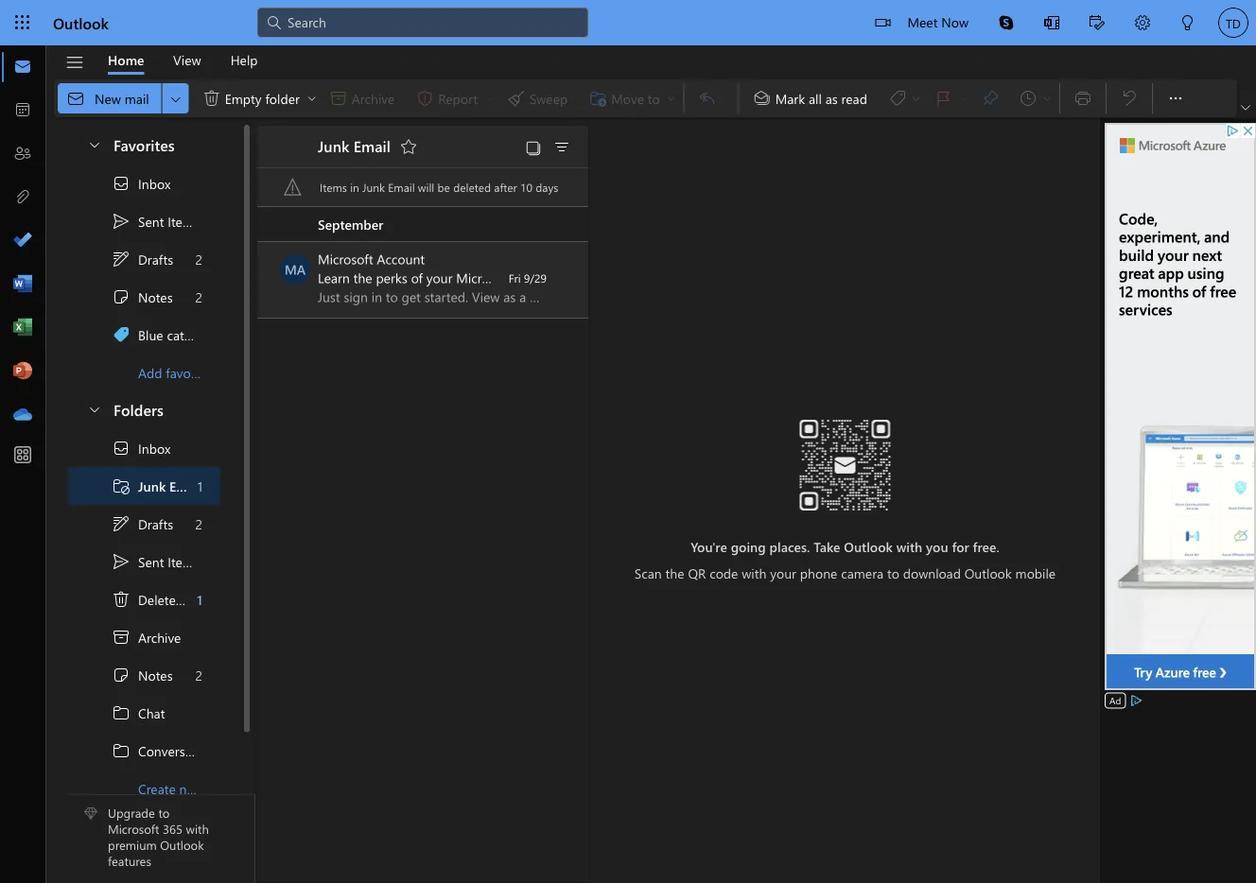 Task type: locate. For each thing, give the bounding box(es) containing it.
 left empty
[[202, 89, 221, 108]]

inbox for 
[[138, 175, 171, 192]]

0 vertical spatial  drafts
[[112, 250, 173, 269]]

0 vertical spatial  tree item
[[68, 203, 220, 240]]

 up 
[[112, 439, 131, 458]]

 tree item for 
[[68, 430, 220, 467]]

2  tree item from the top
[[68, 430, 220, 467]]

1 horizontal spatial to
[[888, 565, 900, 582]]

outlook right premium
[[160, 837, 204, 854]]

 drafts for 1st  tree item
[[112, 250, 173, 269]]

email right 
[[169, 478, 202, 495]]

you're
[[691, 538, 728, 555]]

outlook inside banner
[[53, 12, 109, 33]]

1 vertical spatial sent
[[138, 553, 164, 571]]

 tree item for 
[[68, 165, 220, 203]]

your inside message list no items selected list box
[[427, 269, 453, 287]]

email left the will on the top left of page
[[388, 180, 415, 195]]

2  button from the top
[[78, 392, 110, 427]]

0 vertical spatial  tree item
[[68, 165, 220, 203]]

sent up  tree item
[[138, 553, 164, 571]]

 tree item
[[68, 203, 220, 240], [68, 543, 220, 581]]

for
[[952, 538, 970, 555]]

1 vertical spatial 
[[112, 666, 131, 685]]

0 vertical spatial with
[[897, 538, 923, 555]]

1
[[198, 478, 203, 495], [197, 591, 203, 609]]

add favorite
[[138, 364, 210, 382]]

1  from the top
[[112, 212, 131, 231]]

sent
[[138, 213, 164, 230], [138, 553, 164, 571]]

 drafts inside favorites tree
[[112, 250, 173, 269]]

10
[[521, 180, 533, 195]]

inbox
[[138, 175, 171, 192], [138, 440, 171, 457]]

0 vertical spatial  notes
[[112, 288, 173, 307]]

with right 365
[[186, 821, 209, 838]]

1 drafts from the top
[[138, 251, 173, 268]]

junk
[[318, 136, 350, 156], [363, 180, 385, 195], [138, 478, 166, 495]]

 inside tree item
[[112, 591, 131, 609]]

learn
[[318, 269, 350, 287]]

0 vertical spatial email
[[354, 136, 391, 156]]

1  tree item from the top
[[68, 165, 220, 203]]

0 vertical spatial 
[[112, 704, 131, 723]]

2 vertical spatial junk
[[138, 478, 166, 495]]

your right of
[[427, 269, 453, 287]]

microsoft up 'features' at the left bottom of the page
[[108, 821, 159, 838]]

 button inside favorites tree item
[[78, 127, 110, 162]]

drafts
[[138, 251, 173, 268], [138, 516, 173, 533]]

Search for email, meetings, files and more. field
[[286, 12, 577, 31]]

archive
[[138, 629, 181, 647]]

 blue category
[[112, 326, 218, 344]]

0 horizontal spatial  button
[[162, 83, 189, 114]]

1  from the top
[[112, 288, 131, 307]]

 up 
[[112, 288, 131, 307]]

blue
[[138, 326, 163, 344]]

0 vertical spatial 
[[112, 174, 131, 193]]

perks
[[376, 269, 408, 287]]

favorites
[[114, 134, 175, 154]]

1 horizontal spatial junk
[[318, 136, 350, 156]]

 inside favorites tree
[[112, 288, 131, 307]]

 notes inside favorites tree
[[112, 288, 173, 307]]

create new folder tree item
[[68, 770, 241, 808]]

1 right 
[[198, 478, 203, 495]]

favorites tree
[[68, 119, 220, 392]]

notes up 'blue'
[[138, 288, 173, 306]]


[[202, 89, 221, 108], [112, 591, 131, 609]]

folder for 
[[265, 89, 300, 107]]

0 vertical spatial  inbox
[[112, 174, 171, 193]]

1  drafts from the top
[[112, 250, 173, 269]]

items down favorites tree item
[[168, 213, 200, 230]]

0 horizontal spatial the
[[354, 269, 372, 287]]

2  from the top
[[112, 553, 131, 572]]

 button for 
[[162, 83, 189, 114]]

0 vertical spatial the
[[354, 269, 372, 287]]

email left 
[[354, 136, 391, 156]]

 sent items inside tree
[[112, 553, 200, 572]]

tab list
[[94, 45, 273, 75]]

2
[[196, 251, 203, 268], [196, 288, 203, 306], [196, 516, 203, 533], [196, 667, 203, 684]]

1 vertical spatial 
[[112, 553, 131, 572]]

 sent items for first  tree item from the top of the page
[[112, 212, 200, 231]]

1  from the top
[[112, 250, 131, 269]]

 button
[[1030, 0, 1075, 48]]

1 sent from the top
[[138, 213, 164, 230]]

1 right deleted
[[197, 591, 203, 609]]

 button up "junk email" heading
[[305, 83, 320, 114]]

0 vertical spatial notes
[[138, 288, 173, 306]]

favorite
[[166, 364, 210, 382]]

junk right in
[[363, 180, 385, 195]]

 tree item
[[68, 240, 220, 278], [68, 505, 220, 543]]

 tree item down  tree item
[[68, 695, 220, 732]]

account
[[515, 269, 562, 287]]

 up  tree item
[[112, 553, 131, 572]]

1  sent items from the top
[[112, 212, 200, 231]]

 tree item inside tree
[[68, 505, 220, 543]]

 mark all as read
[[753, 89, 868, 108]]

2 vertical spatial microsoft
[[108, 821, 159, 838]]

 inbox
[[112, 174, 171, 193], [112, 439, 171, 458]]

2 drafts from the top
[[138, 516, 173, 533]]

 notes inside tree
[[112, 666, 173, 685]]

drafts down  junk email 1
[[138, 516, 173, 533]]


[[284, 178, 303, 197]]

junk right 
[[138, 478, 166, 495]]

 tree item
[[68, 165, 220, 203], [68, 430, 220, 467]]

with left you
[[897, 538, 923, 555]]

 up 
[[112, 591, 131, 609]]

0 horizontal spatial to
[[158, 805, 170, 822]]

notes
[[138, 288, 173, 306], [138, 667, 173, 684]]

0 horizontal spatial folder
[[207, 780, 241, 798]]

your down places.
[[771, 565, 797, 582]]

1 vertical spatial  drafts
[[112, 515, 173, 534]]

1 vertical spatial drafts
[[138, 516, 173, 533]]


[[112, 212, 131, 231], [112, 553, 131, 572]]

 button
[[394, 132, 424, 162]]

2  from the top
[[112, 742, 131, 761]]

microsoft up the learn
[[318, 250, 373, 268]]

1 vertical spatial 
[[112, 439, 131, 458]]

1 vertical spatial folder
[[207, 780, 241, 798]]

1 vertical spatial  tree item
[[68, 657, 220, 695]]

 inside 'folders' tree item
[[87, 402, 102, 417]]

download
[[903, 565, 961, 582]]

0 vertical spatial 
[[112, 250, 131, 269]]

1  from the top
[[112, 704, 131, 723]]

premium features image
[[84, 808, 97, 821]]

1 horizontal spatial folder
[[265, 89, 300, 107]]

 tree item down  archive
[[68, 657, 220, 695]]

set your advertising preferences image
[[1129, 694, 1144, 709]]

2  tree item from the top
[[68, 732, 220, 770]]


[[112, 250, 131, 269], [112, 515, 131, 534]]

0 horizontal spatial with
[[186, 821, 209, 838]]

email
[[354, 136, 391, 156], [388, 180, 415, 195], [169, 478, 202, 495]]

2  notes from the top
[[112, 666, 173, 685]]

1 vertical spatial the
[[666, 565, 685, 582]]

new
[[179, 780, 203, 798]]

0 vertical spatial your
[[427, 269, 453, 287]]

 tree item down  chat on the bottom left
[[68, 732, 220, 770]]

2  button from the left
[[305, 83, 320, 114]]

 button
[[1238, 98, 1255, 117]]

calendar image
[[13, 101, 32, 120]]

email inside "junk email "
[[354, 136, 391, 156]]

 drafts down  tree item
[[112, 515, 173, 534]]

1  notes from the top
[[112, 288, 173, 307]]

0 vertical spatial 
[[202, 89, 221, 108]]

1  tree item from the top
[[68, 278, 220, 316]]

1 inbox from the top
[[138, 175, 171, 192]]

 up 
[[112, 250, 131, 269]]


[[876, 15, 891, 30]]

more apps image
[[13, 447, 32, 466]]

chat
[[138, 705, 165, 722]]

items up  deleted items
[[168, 553, 200, 571]]

1  from the top
[[112, 174, 131, 193]]

1 horizontal spatial the
[[666, 565, 685, 582]]

the down microsoft account
[[354, 269, 372, 287]]


[[1167, 89, 1186, 108]]

items in junk email will be deleted after 10 days
[[320, 180, 559, 195]]

junk down move & delete group
[[318, 136, 350, 156]]

 button
[[1075, 0, 1120, 48]]

1 vertical spatial your
[[771, 565, 797, 582]]

account
[[377, 250, 425, 268]]

outlook banner
[[0, 0, 1257, 48]]

0 horizontal spatial junk
[[138, 478, 166, 495]]

1 inside  tree item
[[197, 591, 203, 609]]

 button
[[78, 127, 110, 162], [78, 392, 110, 427]]

meet
[[908, 13, 938, 30]]

outlook inside upgrade to microsoft 365 with premium outlook features
[[160, 837, 204, 854]]

 drafts up  tree item
[[112, 250, 173, 269]]

 tree item
[[68, 695, 220, 732], [68, 732, 220, 770]]

1  button from the top
[[78, 127, 110, 162]]

 for 
[[112, 742, 131, 761]]

with inside upgrade to microsoft 365 with premium outlook features
[[186, 821, 209, 838]]

microsoft
[[318, 250, 373, 268], [456, 269, 512, 287], [108, 821, 159, 838]]

 sent items down favorites tree item
[[112, 212, 200, 231]]

 sent items inside favorites tree
[[112, 212, 200, 231]]

 for 
[[112, 174, 131, 193]]

with down going
[[742, 565, 767, 582]]

folder
[[265, 89, 300, 107], [207, 780, 241, 798]]

 notes up  tree item
[[112, 288, 173, 307]]

1 vertical spatial  tree item
[[68, 543, 220, 581]]

 inside favorites tree
[[112, 212, 131, 231]]

 left chat
[[112, 704, 131, 723]]

0 vertical spatial folder
[[265, 89, 300, 107]]

 notes down  tree item
[[112, 666, 173, 685]]

1 1 from the top
[[198, 478, 203, 495]]


[[1181, 15, 1196, 30]]

to right camera
[[888, 565, 900, 582]]

fri
[[509, 271, 521, 286]]

2 vertical spatial email
[[169, 478, 202, 495]]

september heading
[[257, 207, 589, 242]]

2  from the top
[[112, 439, 131, 458]]

 inside favorites tree
[[112, 174, 131, 193]]

 inbox inside favorites tree
[[112, 174, 171, 193]]

2  drafts from the top
[[112, 515, 173, 534]]

2 vertical spatial with
[[186, 821, 209, 838]]

outlook up the  'button'
[[53, 12, 109, 33]]

notes for second  tree item from the bottom of the page
[[138, 288, 173, 306]]

 tree item down  junk email 1
[[68, 505, 220, 543]]

 tree item down favorites
[[68, 165, 220, 203]]

1  inbox from the top
[[112, 174, 171, 193]]

2 horizontal spatial microsoft
[[456, 269, 512, 287]]

view
[[173, 51, 201, 69]]

notes up chat
[[138, 667, 173, 684]]

add favorite tree item
[[68, 354, 220, 392]]

 tree item up  tree item
[[68, 240, 220, 278]]

sent down favorites tree item
[[138, 213, 164, 230]]

tree containing 
[[68, 430, 241, 808]]

 inbox down favorites tree item
[[112, 174, 171, 193]]

1 vertical spatial 1
[[197, 591, 203, 609]]

0 vertical spatial  tree item
[[68, 240, 220, 278]]

tree
[[68, 430, 241, 808]]

 down 
[[112, 666, 131, 685]]

category
[[167, 326, 218, 344]]

 inside  empty folder 
[[306, 93, 318, 104]]

1 vertical spatial 
[[112, 742, 131, 761]]

application
[[0, 0, 1257, 884]]

0 vertical spatial  tree item
[[68, 278, 220, 316]]


[[1242, 103, 1251, 113]]

tab list containing home
[[94, 45, 273, 75]]

365
[[163, 821, 183, 838]]

september
[[318, 216, 384, 233]]

 button down  new mail
[[78, 127, 110, 162]]

empty
[[225, 89, 262, 107]]

microsoft inside upgrade to microsoft 365 with premium outlook features
[[108, 821, 159, 838]]

items right deleted
[[187, 591, 219, 609]]

fri 9/29
[[509, 271, 547, 286]]

items left in
[[320, 180, 347, 195]]

1 vertical spatial  notes
[[112, 666, 173, 685]]

1 horizontal spatial  button
[[305, 83, 320, 114]]

1 vertical spatial  button
[[78, 392, 110, 427]]

 inbox down 'folders' tree item
[[112, 439, 171, 458]]

outlook link
[[53, 0, 109, 45]]

2  sent items from the top
[[112, 553, 200, 572]]

inbox up  junk email 1
[[138, 440, 171, 457]]

to down create
[[158, 805, 170, 822]]

folder inside tree item
[[207, 780, 241, 798]]

2 notes from the top
[[138, 667, 173, 684]]

1 vertical spatial with
[[742, 565, 767, 582]]

1  button from the left
[[162, 83, 189, 114]]

0 vertical spatial 1
[[198, 478, 203, 495]]

 down  chat on the bottom left
[[112, 742, 131, 761]]

 for first  tree item from the bottom
[[112, 666, 131, 685]]

1 vertical spatial inbox
[[138, 440, 171, 457]]


[[399, 137, 418, 156]]

1 vertical spatial 
[[112, 515, 131, 534]]

1 horizontal spatial 
[[202, 89, 221, 108]]

0 horizontal spatial 
[[112, 591, 131, 609]]

notes inside favorites tree
[[138, 288, 173, 306]]

 down favorites tree item
[[112, 212, 131, 231]]

1 vertical spatial to
[[158, 805, 170, 822]]

 tree item up deleted
[[68, 543, 220, 581]]

1  tree item from the top
[[68, 695, 220, 732]]

 button
[[547, 133, 577, 160]]

in
[[350, 180, 359, 195]]

 down  new mail
[[87, 137, 102, 152]]

2  inbox from the top
[[112, 439, 171, 458]]

the left qr
[[666, 565, 685, 582]]

junk inside  junk email 1
[[138, 478, 166, 495]]

inbox down favorites tree item
[[138, 175, 171, 192]]

0 vertical spatial 
[[112, 288, 131, 307]]

microsoft account image
[[280, 255, 310, 285]]

0 horizontal spatial microsoft
[[108, 821, 159, 838]]

2 inbox from the top
[[138, 440, 171, 457]]

items inside favorites tree
[[168, 213, 200, 230]]

2  from the top
[[112, 666, 131, 685]]

0 vertical spatial drafts
[[138, 251, 173, 268]]

3 2 from the top
[[196, 516, 203, 533]]

 button
[[1120, 0, 1166, 48]]

 new mail
[[66, 89, 149, 108]]

 drafts
[[112, 250, 173, 269], [112, 515, 173, 534]]

folder right empty
[[265, 89, 300, 107]]

0 vertical spatial sent
[[138, 213, 164, 230]]

 button for favorites
[[78, 127, 110, 162]]

 search field
[[257, 0, 589, 43]]

0 vertical spatial  button
[[78, 127, 110, 162]]

2  tree item from the top
[[68, 505, 220, 543]]


[[112, 288, 131, 307], [112, 666, 131, 685]]

0 vertical spatial  sent items
[[112, 212, 200, 231]]

2 horizontal spatial with
[[897, 538, 923, 555]]

onedrive image
[[13, 406, 32, 425]]

sent inside favorites tree
[[138, 213, 164, 230]]

 down 
[[112, 515, 131, 534]]

microsoft left 9/29
[[456, 269, 512, 287]]

 empty folder 
[[202, 89, 318, 108]]

 down favorites tree item
[[112, 174, 131, 193]]

1 vertical spatial  inbox
[[112, 439, 171, 458]]

folder inside  empty folder 
[[265, 89, 300, 107]]

 sent items up deleted
[[112, 553, 200, 572]]

items
[[320, 180, 347, 195], [168, 213, 200, 230], [168, 553, 200, 571], [187, 591, 219, 609]]

files image
[[13, 188, 32, 207]]

 drafts inside tree
[[112, 515, 173, 534]]


[[525, 140, 542, 157]]

 inside move & delete group
[[202, 89, 221, 108]]

1 vertical spatial  tree item
[[68, 430, 220, 467]]

0 vertical spatial inbox
[[138, 175, 171, 192]]

 button
[[162, 83, 189, 114], [305, 83, 320, 114]]

 tree item down favorites tree item
[[68, 203, 220, 240]]

code
[[710, 565, 739, 582]]

0 horizontal spatial your
[[427, 269, 453, 287]]

1 vertical spatial 
[[112, 591, 131, 609]]

0 vertical spatial junk
[[318, 136, 350, 156]]

1 notes from the top
[[138, 288, 173, 306]]

0 vertical spatial to
[[888, 565, 900, 582]]

inbox for 
[[138, 440, 171, 457]]

1 vertical spatial  sent items
[[112, 553, 200, 572]]


[[553, 138, 572, 157]]

the inside message list no items selected list box
[[354, 269, 372, 287]]

1 vertical spatial  tree item
[[68, 505, 220, 543]]

 tree item down folders
[[68, 430, 220, 467]]

drafts up 'blue'
[[138, 251, 173, 268]]

4 2 from the top
[[196, 667, 203, 684]]

 left folders
[[87, 402, 102, 417]]

 button right mail in the left top of the page
[[162, 83, 189, 114]]

1 horizontal spatial microsoft
[[318, 250, 373, 268]]

 button left folders
[[78, 392, 110, 427]]

you're going places. take outlook with you for free. scan the qr code with your phone camera to download outlook mobile
[[635, 538, 1056, 582]]

2 1 from the top
[[197, 591, 203, 609]]

1 vertical spatial notes
[[138, 667, 173, 684]]

inbox inside favorites tree
[[138, 175, 171, 192]]

drafts inside favorites tree
[[138, 251, 173, 268]]

 up "junk email" heading
[[306, 93, 318, 104]]

folder right 'new'
[[207, 780, 241, 798]]

0 vertical spatial 
[[112, 212, 131, 231]]

 tree item
[[68, 278, 220, 316], [68, 657, 220, 695]]

 button inside 'folders' tree item
[[78, 392, 110, 427]]

1 horizontal spatial your
[[771, 565, 797, 582]]

 tree item up 'blue'
[[68, 278, 220, 316]]

 button for folders
[[78, 392, 110, 427]]


[[65, 53, 85, 72]]

2 horizontal spatial junk
[[363, 180, 385, 195]]



Task type: vqa. For each thing, say whether or not it's contained in the screenshot.
's  inbox
yes



Task type: describe. For each thing, give the bounding box(es) containing it.
folder for create
[[207, 780, 241, 798]]

premium
[[108, 837, 157, 854]]

deleted
[[453, 180, 491, 195]]

1 horizontal spatial with
[[742, 565, 767, 582]]

word image
[[13, 275, 32, 294]]

mail
[[125, 89, 149, 107]]

mark
[[776, 89, 805, 107]]

2  tree item from the top
[[68, 657, 220, 695]]

folders
[[114, 399, 164, 419]]

days
[[536, 180, 559, 195]]

 drafts for  tree item inside tree
[[112, 515, 173, 534]]

2 2 from the top
[[196, 288, 203, 306]]

home
[[108, 51, 144, 69]]

help button
[[216, 45, 272, 75]]

to inside you're going places. take outlook with you for free. scan the qr code with your phone camera to download outlook mobile
[[888, 565, 900, 582]]

1  tree item from the top
[[68, 240, 220, 278]]

the inside you're going places. take outlook with you for free. scan the qr code with your phone camera to download outlook mobile
[[666, 565, 685, 582]]

 tree item
[[68, 316, 220, 354]]

1 vertical spatial email
[[388, 180, 415, 195]]

phone
[[800, 565, 838, 582]]

home button
[[94, 45, 159, 75]]

of
[[411, 269, 423, 287]]

 right mail in the left top of the page
[[168, 91, 183, 106]]

as
[[826, 89, 838, 107]]


[[999, 15, 1014, 30]]

favorites tree item
[[68, 127, 220, 165]]

all
[[809, 89, 822, 107]]

 archive
[[112, 628, 181, 647]]

after
[[494, 180, 517, 195]]

tags group
[[743, 79, 1056, 117]]

powerpoint image
[[13, 362, 32, 381]]

will
[[418, 180, 435, 195]]

take
[[814, 538, 841, 555]]

excel image
[[13, 319, 32, 338]]

0 vertical spatial microsoft
[[318, 250, 373, 268]]

places.
[[770, 538, 810, 555]]

your inside you're going places. take outlook with you for free. scan the qr code with your phone camera to download outlook mobile
[[771, 565, 797, 582]]

 for  empty folder 
[[202, 89, 221, 108]]

message list no items selected list box
[[257, 207, 589, 883]]

move & delete group
[[58, 79, 680, 117]]

upgrade
[[108, 805, 155, 822]]

 chat
[[112, 704, 165, 723]]

1 inside  junk email 1
[[198, 478, 203, 495]]

 inside favorites tree item
[[87, 137, 102, 152]]

to inside upgrade to microsoft 365 with premium outlook features
[[158, 805, 170, 822]]


[[112, 477, 131, 496]]

create
[[138, 780, 176, 798]]

application containing outlook
[[0, 0, 1257, 884]]

 notes for second  tree item from the bottom of the page
[[112, 288, 173, 307]]

 junk email 1
[[112, 477, 203, 496]]

left-rail-appbar navigation
[[4, 45, 42, 437]]

9/29
[[524, 271, 547, 286]]

items inside message list section
[[320, 180, 347, 195]]

 button
[[1157, 79, 1195, 117]]


[[753, 89, 772, 108]]

camera
[[841, 565, 884, 582]]

qr
[[688, 565, 706, 582]]


[[112, 628, 131, 647]]

deleted
[[138, 591, 184, 609]]

td image
[[1219, 8, 1249, 38]]

notes for first  tree item from the bottom
[[138, 667, 173, 684]]

folders tree item
[[68, 392, 220, 430]]

ad
[[1110, 695, 1122, 707]]

mail image
[[13, 58, 32, 77]]

ma
[[285, 261, 306, 278]]


[[112, 326, 131, 344]]

you
[[926, 538, 949, 555]]

be
[[438, 180, 450, 195]]

1 vertical spatial microsoft
[[456, 269, 512, 287]]

 notes for first  tree item from the bottom
[[112, 666, 173, 685]]

email inside  junk email 1
[[169, 478, 202, 495]]

view button
[[159, 45, 215, 75]]

help
[[231, 51, 258, 69]]

junk email 
[[318, 136, 418, 156]]

 inbox for 
[[112, 439, 171, 458]]

 button for 
[[305, 83, 320, 114]]

items inside  deleted items
[[187, 591, 219, 609]]


[[66, 89, 85, 108]]

upgrade to microsoft 365 with premium outlook features
[[108, 805, 209, 870]]

 tree item
[[68, 467, 220, 505]]

1  tree item from the top
[[68, 203, 220, 240]]

 sent items for 1st  tree item from the bottom of the page
[[112, 553, 200, 572]]

going
[[731, 538, 766, 555]]

1 2 from the top
[[196, 251, 203, 268]]


[[1136, 15, 1151, 30]]

Select a message checkbox
[[280, 255, 318, 285]]

scan
[[635, 565, 662, 582]]

outlook down free.
[[965, 565, 1012, 582]]

 button
[[1166, 0, 1211, 48]]

meet now
[[908, 13, 969, 30]]

add
[[138, 364, 162, 382]]

 deleted items
[[112, 591, 219, 609]]


[[1045, 15, 1060, 30]]


[[265, 13, 284, 32]]

learn the perks of your microsoft account
[[318, 269, 562, 287]]

now
[[942, 13, 969, 30]]

to do image
[[13, 232, 32, 251]]

people image
[[13, 145, 32, 164]]

 for second  tree item from the bottom of the page
[[112, 288, 131, 307]]

 for  deleted items
[[112, 591, 131, 609]]

 button
[[520, 133, 547, 160]]

junk inside "junk email "
[[318, 136, 350, 156]]

 button
[[56, 46, 94, 79]]

outlook up camera
[[844, 538, 893, 555]]


[[1090, 15, 1105, 30]]

new
[[95, 89, 121, 107]]

 inside favorites tree
[[112, 250, 131, 269]]

 inbox for 
[[112, 174, 171, 193]]

junk email heading
[[293, 126, 424, 167]]

2 sent from the top
[[138, 553, 164, 571]]

free.
[[973, 538, 1000, 555]]

 tree item
[[68, 619, 220, 657]]

 for 
[[112, 439, 131, 458]]

read
[[842, 89, 868, 107]]

2  tree item from the top
[[68, 543, 220, 581]]

2  from the top
[[112, 515, 131, 534]]

features
[[108, 853, 151, 870]]

mobile
[[1016, 565, 1056, 582]]

microsoft account
[[318, 250, 425, 268]]

 for  chat
[[112, 704, 131, 723]]

message list section
[[257, 121, 589, 883]]

 tree item
[[68, 581, 220, 619]]

1 vertical spatial junk
[[363, 180, 385, 195]]



